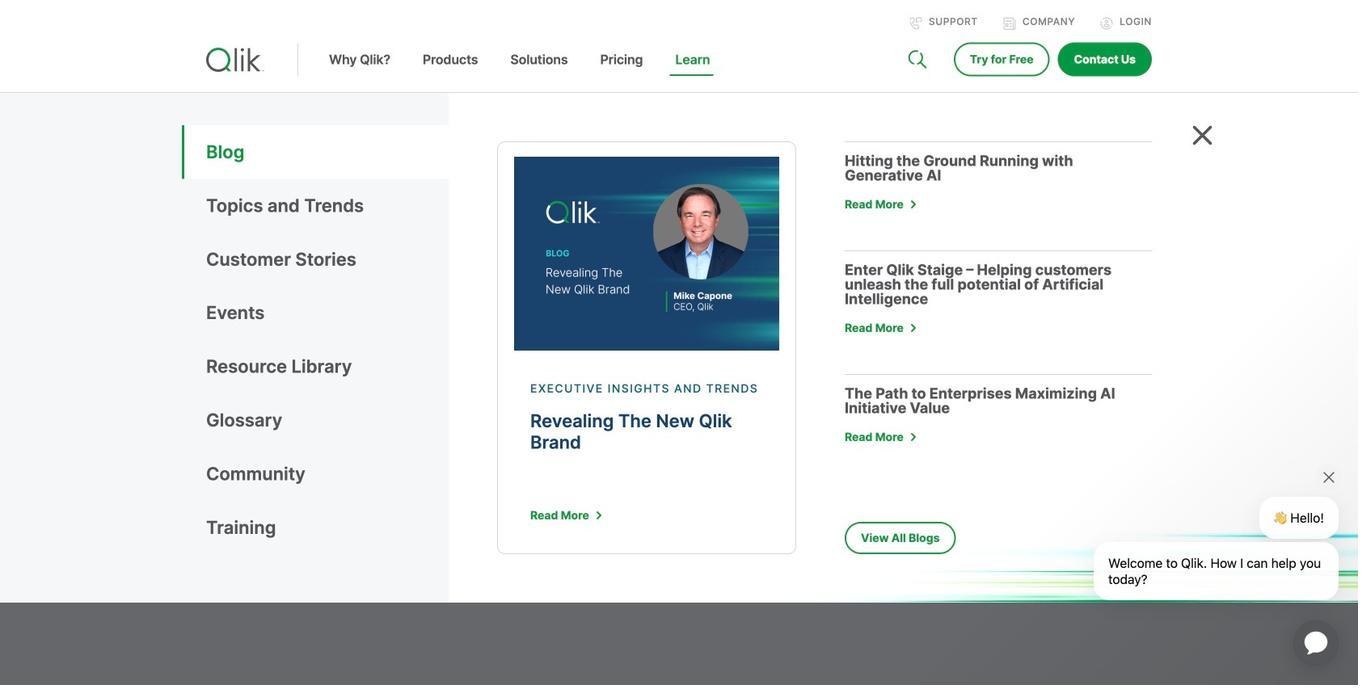 Task type: describe. For each thing, give the bounding box(es) containing it.
company image
[[1003, 17, 1016, 30]]

login image
[[1100, 17, 1113, 30]]

support image
[[909, 17, 922, 30]]



Task type: locate. For each thing, give the bounding box(es) containing it.
close search image
[[1193, 125, 1213, 146]]

application
[[1274, 602, 1358, 686]]

qlik image
[[206, 48, 264, 72]]

headshot of mike capone, ceo, qlik and the text "revealing the new qlik brand" image
[[514, 157, 779, 351]]



